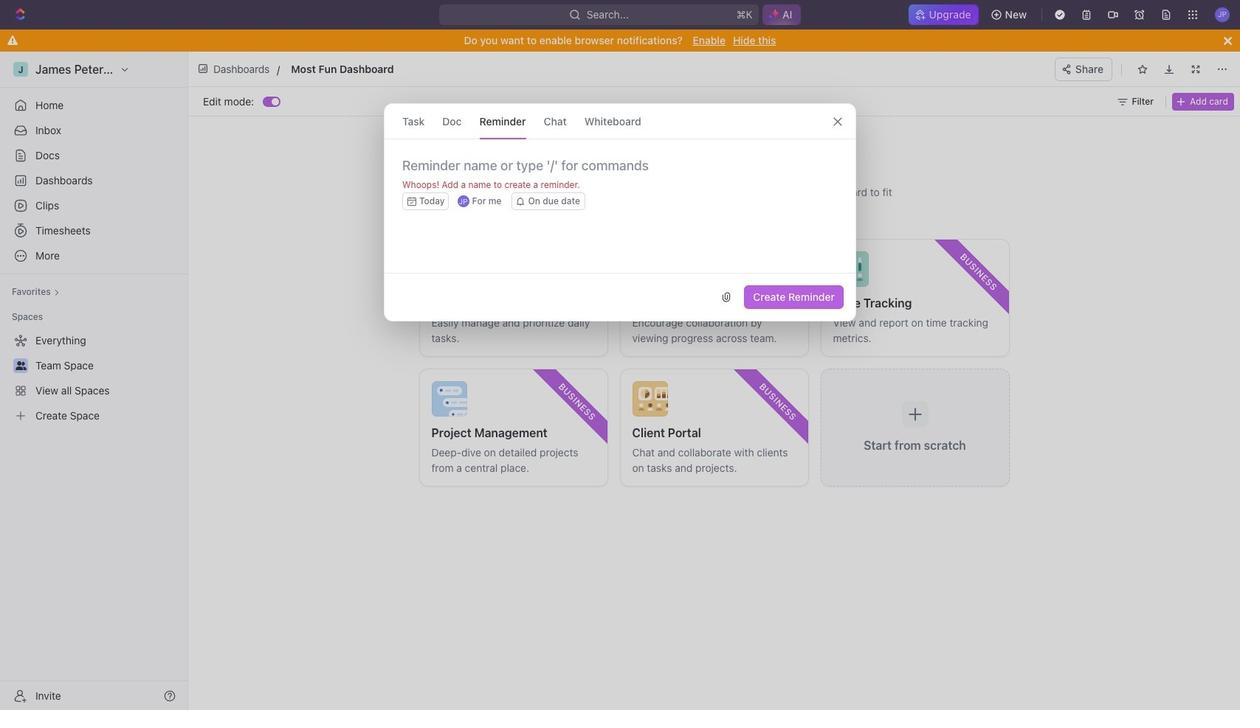 Task type: locate. For each thing, give the bounding box(es) containing it.
tree
[[6, 329, 182, 428]]

Reminder na﻿me or type '/' for commands text field
[[385, 157, 856, 193]]

None text field
[[291, 60, 613, 78]]

time tracking image
[[833, 252, 868, 287]]

dialog
[[384, 103, 856, 322]]



Task type: vqa. For each thing, say whether or not it's contained in the screenshot.
search tasks... text box
no



Task type: describe. For each thing, give the bounding box(es) containing it.
sidebar navigation
[[0, 52, 188, 711]]

project management image
[[431, 382, 467, 417]]

team reporting image
[[632, 252, 668, 287]]

tree inside sidebar navigation
[[6, 329, 182, 428]]

client portal image
[[632, 382, 668, 417]]

simple dashboard image
[[431, 252, 467, 287]]



